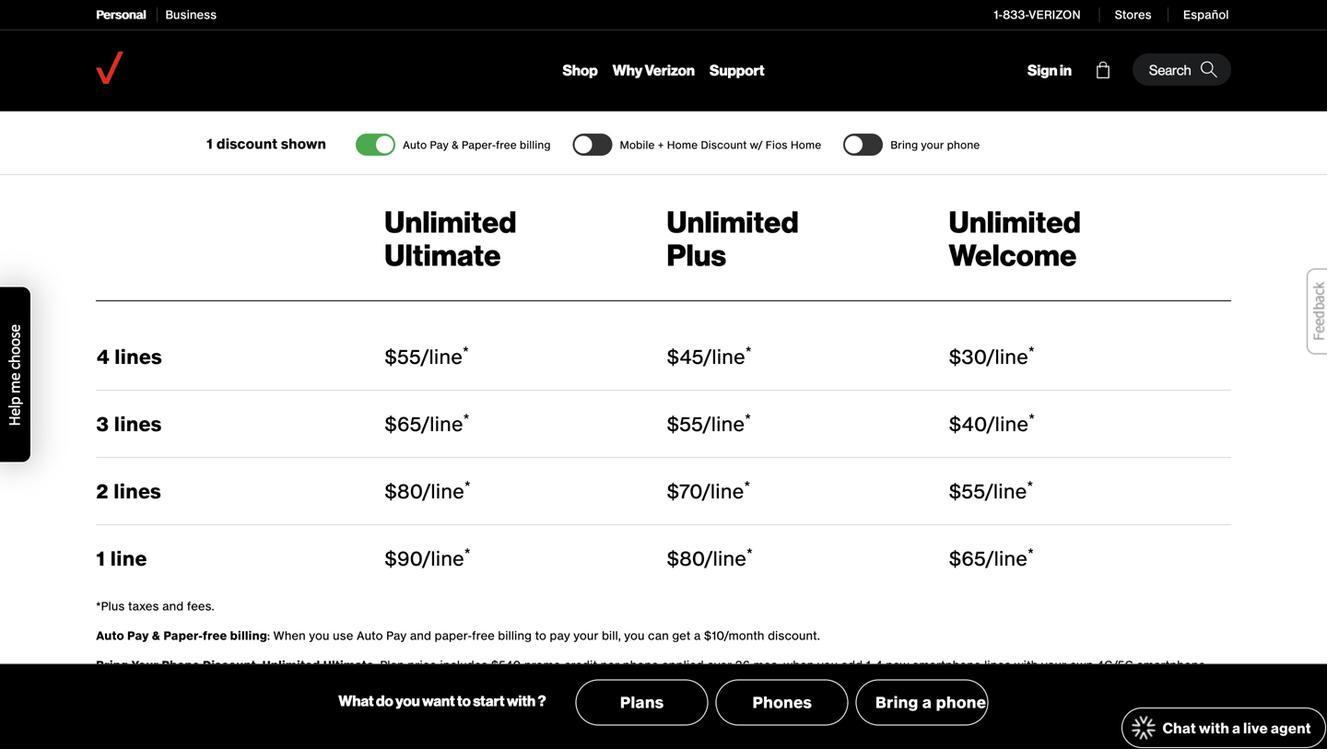 Task type: describe. For each thing, give the bounding box(es) containing it.
*plus taxes and fees.
[[96, 600, 214, 613]]

smartphone inside : plan price includes $180 promo credit per phone applied over 36 mos for new customers activating 1-4 new smartphone lines with your own 4g/5g smartphone. all promo credits end if eligibility req's are no longer met. limited time offer.
[[650, 688, 718, 702]]

1 horizontal spatial auto
[[357, 629, 383, 643]]

2 horizontal spatial smartphone
[[913, 659, 981, 672]]

bring for bring your phone
[[891, 139, 918, 151]]

welcome
[[949, 237, 1077, 272]]

stores link
[[1115, 0, 1154, 29]]

discount
[[701, 139, 747, 151]]

& for auto pay & paper-free billing
[[452, 139, 459, 151]]

$ 30 /line *
[[949, 343, 1035, 368]]

activating
[[545, 688, 600, 702]]

chat with a live agent image
[[1122, 708, 1327, 749]]

español link
[[1184, 0, 1232, 29]]

1 discount shown
[[206, 136, 326, 152]]

promo down pay
[[524, 659, 561, 672]]

1 horizontal spatial 65
[[962, 548, 986, 570]]

1 horizontal spatial fees.
[[291, 60, 316, 72]]

end
[[1049, 688, 1070, 702]]

business link
[[158, 0, 227, 29]]

want
[[422, 692, 455, 710]]

longer
[[96, 703, 132, 716]]

2 lines
[[96, 480, 161, 502]]

$10/month
[[704, 629, 765, 643]]

applied inside : plan price includes $180 promo credit per phone applied over 36 mos for new customers activating 1-4 new smartphone lines with your own 4g/5g smartphone. all promo credits end if eligibility req's are no longer met. limited time offer.
[[316, 688, 358, 702]]

credits
[[1006, 688, 1045, 702]]

/line inside $ 70 /line *
[[702, 480, 744, 502]]

2 horizontal spatial $ 55 /line *
[[949, 478, 1034, 502]]

in
[[1060, 61, 1072, 79]]

phone
[[162, 659, 200, 672]]

bill,
[[602, 629, 621, 643]]

1 horizontal spatial taxes
[[237, 60, 265, 72]]

customers
[[481, 688, 541, 702]]

833-
[[1003, 8, 1029, 21]]

4 lines
[[96, 346, 162, 368]]

support button
[[710, 61, 765, 81]]

lines right 2
[[114, 480, 161, 502]]

for inside : plan price includes $180 promo credit per phone applied over 36 mos for new customers activating 1-4 new smartphone lines with your own 4g/5g smartphone. all promo credits end if eligibility req's are no longer met. limited time offer.
[[435, 688, 451, 702]]

* inside $ 90 /line *
[[464, 545, 471, 562]]

0 vertical spatial includes
[[440, 659, 488, 672]]

0 vertical spatial over
[[707, 659, 732, 672]]

free for auto pay & paper-free billing : when you use auto pay and paper-free billing to pay your bill, you can get a $10/month discount.
[[203, 629, 227, 643]]

0 vertical spatial per
[[601, 659, 620, 672]]

lines up 3 lines
[[114, 346, 162, 368]]

eligibility
[[1084, 688, 1134, 702]]

1 vertical spatial credit
[[373, 673, 407, 687]]

mobile
[[620, 139, 655, 151]]

* inside $ 45 /line *
[[746, 343, 752, 360]]

out
[[580, 118, 603, 133]]

0 horizontal spatial price
[[216, 673, 245, 687]]

3
[[96, 413, 109, 435]]

1- left "verizon"
[[994, 8, 1003, 21]]

unlimited welcome
[[949, 204, 1082, 272]]

plan
[[674, 118, 704, 133]]

+
[[658, 139, 664, 151]]

1 horizontal spatial 80
[[679, 548, 705, 570]]

4g/5g inside : plan price includes $180 promo credit per phone applied over 36 mos for new customers activating 1-4 new smartphone lines with your own 4g/5g smartphone. all promo credits end if eligibility req's are no longer met. limited time offer.
[[834, 688, 871, 702]]

req's
[[1138, 688, 1165, 702]]

plus inside unlimited plus
[[667, 237, 727, 272]]

auto for auto pay & paper-free billing : when you use auto pay and paper-free billing to pay your bill, you can get a $10/month discount.
[[96, 629, 124, 643]]

shop
[[563, 61, 598, 79]]

and left paper-
[[410, 629, 431, 643]]

unlimited inside bring your phone discount. unlimited ultimate : plan price includes $540 promo credit per phone applied over 36 mos. when you add 1-4 new smartphone lines with your own 4g/5g smartphone. : plan price includes $360 promo credit per phone applied over 36 mos. when you add 1-4 new smartphone lines with your own 4g/5g smartphone.
[[262, 659, 320, 672]]

1 horizontal spatial add
[[841, 659, 863, 672]]

shop button
[[563, 61, 598, 81]]

1 horizontal spatial smartphone
[[722, 673, 791, 687]]

plan inside : plan price includes $180 promo credit per phone applied over 36 mos for new customers activating 1-4 new smartphone lines with your own 4g/5g smartphone. all promo credits end if eligibility req's are no longer met. limited time offer.
[[1143, 673, 1167, 687]]

mobile + home discount w/ fios home
[[620, 139, 822, 151]]

: plan price includes $180 promo credit per phone applied over 36 mos for new customers activating 1-4 new smartphone lines with your own 4g/5g smartphone. all promo credits end if eligibility req's are no longer met. limited time offer.
[[96, 673, 1204, 716]]

40
[[962, 413, 987, 435]]

2 horizontal spatial applied
[[662, 659, 704, 672]]

1 vertical spatial $ 80 /line *
[[667, 545, 753, 570]]

1 vertical spatial add
[[651, 673, 672, 687]]

/line inside $ 90 /line *
[[423, 548, 464, 570]]

own inside : plan price includes $180 promo credit per phone applied over 36 mos for new customers activating 1-4 new smartphone lines with your own 4g/5g smartphone. all promo credits end if eligibility req's are no longer met. limited time offer.
[[807, 688, 831, 702]]

ultimate for unlimited ultimate and unlimited plus
[[1104, 732, 1155, 746]]

per inside : plan price includes $180 promo credit per phone applied over 36 mos for new customers activating 1-4 new smartphone lines with your own 4g/5g smartphone. all promo credits end if eligibility req's are no longer met. limited time offer.
[[255, 688, 274, 702]]

30
[[962, 346, 987, 368]]

sign in
[[1028, 61, 1072, 79]]

1-833-verizon link
[[994, 0, 1086, 29]]

with up credits at right bottom
[[1014, 659, 1038, 672]]

plus inside unlimited ultimate and unlimited plus
[[157, 747, 182, 749]]

with left bring a phone link
[[824, 673, 848, 687]]

check
[[532, 118, 577, 133]]

1 vertical spatial a
[[923, 694, 932, 712]]

1 horizontal spatial to
[[535, 629, 547, 643]]

* inside $ 30 /line *
[[1029, 343, 1035, 360]]

1 vertical spatial 36
[[545, 673, 560, 687]]

0 horizontal spatial taxes
[[128, 600, 159, 613]]

smartphone. inside : plan price includes $180 promo credit per phone applied over 36 mos for new customers activating 1-4 new smartphone lines with your own 4g/5g smartphone. all promo credits end if eligibility req's are no longer met. limited time offer.
[[874, 688, 945, 702]]

plus
[[212, 60, 234, 72]]

discount.
[[203, 659, 259, 672]]

0 horizontal spatial $ 55 /line *
[[385, 343, 469, 368]]

1 horizontal spatial per
[[410, 673, 429, 687]]

4 up 3
[[96, 346, 109, 368]]

pay for auto pay & paper-free billing
[[430, 139, 449, 151]]

what do you want to start with ?
[[339, 692, 546, 710]]

0 vertical spatial mos.
[[754, 659, 780, 672]]

over inside : plan price includes $180 promo credit per phone applied over 36 mos for new customers activating 1-4 new smartphone lines with your own 4g/5g smartphone. all promo credits end if eligibility req's are no longer met. limited time offer.
[[361, 688, 386, 702]]

bring for bring your phone discount. unlimited ultimate : plan price includes $540 promo credit per phone applied over 36 mos. when you add 1-4 new smartphone lines with your own 4g/5g smartphone. : plan price includes $360 promo credit per phone applied over 36 mos. when you add 1-4 new smartphone lines with your own 4g/5g smartphone.
[[96, 659, 128, 672]]

4 up bring a phone link
[[875, 659, 883, 672]]

4 down get at right
[[685, 673, 692, 687]]

3 lines
[[96, 413, 162, 435]]

fios
[[766, 139, 788, 151]]

0 horizontal spatial 55
[[397, 346, 421, 368]]

phone inside : plan price includes $180 promo credit per phone applied over 36 mos for new customers activating 1-4 new smartphone lines with your own 4g/5g smartphone. all promo credits end if eligibility req's are no longer met. limited time offer.
[[277, 688, 313, 702]]

with inside : plan price includes $180 promo credit per phone applied over 36 mos for new customers activating 1-4 new smartphone lines with your own 4g/5g smartphone. all promo credits end if eligibility req's are no longer met. limited time offer.
[[752, 688, 775, 702]]

4 right month
[[175, 60, 182, 72]]

0 vertical spatial 36
[[735, 659, 750, 672]]

time
[[208, 703, 233, 716]]

met.
[[135, 703, 160, 716]]

use
[[333, 629, 353, 643]]

with left ?
[[507, 692, 536, 710]]

why verizon
[[613, 61, 695, 79]]

*per
[[96, 60, 118, 72]]

discount.
[[768, 629, 820, 643]]

0 horizontal spatial mos.
[[563, 673, 590, 687]]

line
[[110, 548, 147, 570]]

1- up bring a phone link
[[866, 659, 875, 672]]

verizon
[[645, 61, 695, 79]]

0 vertical spatial for
[[157, 60, 172, 72]]

check out pricing & plan features button
[[509, 105, 809, 146]]

you up plans
[[627, 673, 647, 687]]

promo up "what"
[[333, 673, 370, 687]]

unlimited ultimate and unlimited plus
[[96, 732, 1180, 749]]

limited
[[163, 703, 205, 716]]

1 horizontal spatial pay
[[386, 629, 407, 643]]

new left customers
[[454, 688, 478, 702]]

features
[[707, 118, 766, 133]]

2 vertical spatial 55
[[962, 480, 985, 502]]

w/
[[750, 139, 763, 151]]

1 horizontal spatial applied
[[471, 673, 513, 687]]

lines inside : plan price includes $180 promo credit per phone applied over 36 mos for new customers activating 1-4 new smartphone lines with your own 4g/5g smartphone. all promo credits end if eligibility req's are no longer met. limited time offer.
[[722, 688, 748, 702]]

unlimited for unlimited ultimate and unlimited plus
[[1043, 732, 1101, 746]]

1 horizontal spatial own
[[879, 673, 903, 687]]

: up do
[[374, 659, 377, 672]]

paper- for auto pay & paper-free billing
[[462, 139, 496, 151]]

1 horizontal spatial $ 55 /line *
[[667, 411, 751, 435]]

feedback image
[[1306, 268, 1327, 355]]

0 horizontal spatial to
[[457, 692, 471, 710]]

and inside unlimited ultimate and unlimited plus
[[1158, 732, 1180, 746]]

1 horizontal spatial 55
[[679, 413, 703, 435]]

*per month for 4 lines plus taxes and fees.
[[96, 60, 316, 72]]

$ 45 /line *
[[667, 343, 752, 368]]

are
[[1168, 688, 1186, 702]]

lines right 3
[[114, 413, 162, 435]]

phones
[[753, 694, 812, 712]]

get
[[672, 629, 691, 643]]

includes inside : plan price includes $180 promo credit per phone applied over 36 mos for new customers activating 1-4 new smartphone lines with your own 4g/5g smartphone. all promo credits end if eligibility req's are no longer met. limited time offer.
[[96, 688, 144, 702]]

you right do
[[396, 692, 420, 710]]

sign
[[1028, 61, 1058, 79]]

discount
[[217, 136, 278, 152]]

bring a phone
[[875, 694, 987, 712]]

support
[[710, 61, 765, 79]]

1- inside : plan price includes $180 promo credit per phone applied over 36 mos for new customers activating 1-4 new smartphone lines with your own 4g/5g smartphone. all promo credits end if eligibility req's are no longer met. limited time offer.
[[603, 688, 612, 702]]

$360
[[300, 673, 330, 687]]

$ 70 /line *
[[667, 478, 751, 502]]

promo up the limited
[[178, 688, 215, 702]]

2 horizontal spatial 4g/5g
[[1097, 659, 1134, 672]]

check out pricing & plan features
[[532, 118, 769, 133]]

business
[[165, 8, 217, 21]]

: inside : plan price includes $180 promo credit per phone applied over 36 mos for new customers activating 1-4 new smartphone lines with your own 4g/5g smartphone. all promo credits end if eligibility req's are no longer met. limited time offer.
[[1137, 673, 1140, 687]]

1 vertical spatial smartphone.
[[947, 673, 1018, 687]]

$ 90 /line *
[[385, 545, 471, 570]]

sign in button
[[1017, 50, 1083, 90]]

free for auto pay & paper-free billing
[[496, 139, 517, 151]]

1 horizontal spatial includes
[[249, 673, 296, 687]]

/line inside $ 45 /line *
[[704, 346, 746, 368]]

pay
[[550, 629, 570, 643]]

when
[[273, 629, 306, 643]]

1 horizontal spatial when
[[784, 659, 814, 672]]

1 horizontal spatial plan
[[380, 659, 404, 672]]

1 for 1 line
[[96, 548, 105, 570]]

auto for auto pay & paper-free billing
[[403, 139, 427, 151]]



Task type: vqa. For each thing, say whether or not it's contained in the screenshot.
list
no



Task type: locate. For each thing, give the bounding box(es) containing it.
0 horizontal spatial add
[[651, 673, 672, 687]]

1 vertical spatial smartphone
[[722, 673, 791, 687]]

bring for bring a phone
[[875, 694, 919, 712]]

mos. down discount.
[[754, 659, 780, 672]]

offer.
[[236, 703, 265, 716]]

plan
[[380, 659, 404, 672], [189, 673, 213, 687], [1143, 673, 1167, 687]]

credit
[[564, 659, 597, 672], [373, 673, 407, 687], [218, 688, 251, 702]]

1 line
[[96, 548, 147, 570]]

you left use
[[309, 629, 330, 643]]

* inside $ 70 /line *
[[744, 478, 751, 495]]

plans
[[620, 694, 664, 712]]

lines up the phones
[[794, 673, 820, 687]]

55
[[397, 346, 421, 368], [679, 413, 703, 435], [962, 480, 985, 502]]

new up bring a phone link
[[886, 659, 909, 672]]

1 vertical spatial includes
[[249, 673, 296, 687]]

0 horizontal spatial 80
[[397, 480, 423, 502]]

$ inside $ 40 /line *
[[949, 413, 962, 435]]

36 left mos
[[389, 688, 404, 702]]

billing for auto pay & paper-free billing : when you use auto pay and paper-free billing to pay your bill, you can get a $10/month discount.
[[230, 629, 267, 643]]

plan down phone
[[189, 673, 213, 687]]

paper- for auto pay & paper-free billing : when you use auto pay and paper-free billing to pay your bill, you can get a $10/month discount.
[[163, 629, 203, 643]]

own up bring a phone
[[879, 673, 903, 687]]

& for auto pay & paper-free billing : when you use auto pay and paper-free billing to pay your bill, you can get a $10/month discount.
[[152, 629, 160, 643]]

$ 80 /line * up $ 90 /line *
[[385, 478, 471, 502]]

own
[[1070, 659, 1094, 672], [879, 673, 903, 687], [807, 688, 831, 702]]

smartphone. up are
[[1137, 659, 1208, 672]]

applied down '$360'
[[316, 688, 358, 702]]

1 vertical spatial when
[[593, 673, 624, 687]]

billing for auto pay & paper-free billing
[[520, 139, 551, 151]]

auto pay & paper-free billing
[[403, 139, 551, 151]]

0 vertical spatial taxes
[[237, 60, 265, 72]]

1 vertical spatial fees.
[[187, 600, 214, 613]]

4 left plans
[[612, 688, 620, 702]]

&
[[660, 118, 670, 133], [452, 139, 459, 151], [152, 629, 160, 643]]

1-833-verizon
[[994, 8, 1081, 21]]

1- left plans
[[603, 688, 612, 702]]

0 vertical spatial when
[[784, 659, 814, 672]]

personal
[[96, 8, 146, 21]]

$ 80 /line *
[[385, 478, 471, 502], [667, 545, 753, 570]]

0 vertical spatial $ 80 /line *
[[385, 478, 471, 502]]

& inside check out pricing & plan features dropdown button
[[660, 118, 670, 133]]

and down are
[[1158, 732, 1180, 746]]

0 horizontal spatial 4g/5g
[[834, 688, 871, 702]]

when up activating
[[593, 673, 624, 687]]

mos.
[[754, 659, 780, 672], [563, 673, 590, 687]]

1 vertical spatial plus
[[157, 747, 182, 749]]

0 horizontal spatial 36
[[389, 688, 404, 702]]

paper-
[[462, 139, 496, 151], [163, 629, 203, 643]]

$ inside $ 30 /line *
[[949, 346, 962, 368]]

what
[[339, 692, 374, 710]]

/line inside $ 40 /line *
[[987, 413, 1029, 435]]

smartphone.
[[1137, 659, 1208, 672], [947, 673, 1018, 687], [874, 688, 945, 702]]

2 vertical spatial smartphone.
[[874, 688, 945, 702]]

: up req's
[[1137, 673, 1140, 687]]

0 vertical spatial 65
[[397, 413, 422, 435]]

new down "$10/month"
[[695, 673, 719, 687]]

plan up req's
[[1143, 673, 1167, 687]]

1-
[[994, 8, 1003, 21], [866, 659, 875, 672], [675, 673, 685, 687], [603, 688, 612, 702]]

2 vertical spatial bring
[[875, 694, 919, 712]]

/line
[[421, 346, 463, 368], [704, 346, 746, 368], [987, 346, 1029, 368], [422, 413, 463, 435], [703, 413, 745, 435], [987, 413, 1029, 435], [423, 480, 464, 502], [702, 480, 744, 502], [985, 480, 1027, 502], [423, 548, 464, 570], [705, 548, 747, 570], [986, 548, 1028, 570]]

2 horizontal spatial own
[[1070, 659, 1094, 672]]

1 vertical spatial mos.
[[563, 673, 590, 687]]

65
[[397, 413, 422, 435], [962, 548, 986, 570]]

80 up 90
[[397, 480, 423, 502]]

to left pay
[[535, 629, 547, 643]]

lines up credits at right bottom
[[985, 659, 1011, 672]]

0 vertical spatial 1
[[206, 136, 213, 152]]

2 horizontal spatial auto
[[403, 139, 427, 151]]

/line inside $ 30 /line *
[[987, 346, 1029, 368]]

you
[[309, 629, 330, 643], [624, 629, 645, 643], [818, 659, 838, 672], [627, 673, 647, 687], [396, 692, 420, 710]]

4
[[175, 60, 182, 72], [96, 346, 109, 368], [875, 659, 883, 672], [685, 673, 692, 687], [612, 688, 620, 702]]

lines left the phones
[[722, 688, 748, 702]]

2 horizontal spatial plan
[[1143, 673, 1167, 687]]

your
[[921, 139, 944, 151], [574, 629, 599, 643], [1042, 659, 1067, 672], [851, 673, 876, 687], [779, 688, 804, 702]]

for right month
[[157, 60, 172, 72]]

0 horizontal spatial over
[[361, 688, 386, 702]]

$ inside $ 70 /line *
[[667, 480, 679, 502]]

1 horizontal spatial 4g/5g
[[906, 673, 943, 687]]

1 vertical spatial over
[[517, 673, 541, 687]]

1 vertical spatial 1
[[96, 548, 105, 570]]

4 inside : plan price includes $180 promo credit per phone applied over 36 mos for new customers activating 1-4 new smartphone lines with your own 4g/5g smartphone. all promo credits end if eligibility req's are no longer met. limited time offer.
[[612, 688, 620, 702]]

?
[[538, 692, 546, 710]]

1 for 1 discount shown
[[206, 136, 213, 152]]

price inside : plan price includes $180 promo credit per phone applied over 36 mos for new customers activating 1-4 new smartphone lines with your own 4g/5g smartphone. all promo credits end if eligibility req's are no longer met. limited time offer.
[[1171, 673, 1200, 687]]

mos. up activating
[[563, 673, 590, 687]]

bring a phone link
[[856, 680, 989, 726]]

0 horizontal spatial $ 80 /line *
[[385, 478, 471, 502]]

2 home from the left
[[791, 139, 822, 151]]

0 vertical spatial paper-
[[462, 139, 496, 151]]

taxes right plus
[[237, 60, 265, 72]]

0 horizontal spatial credit
[[218, 688, 251, 702]]

0 horizontal spatial when
[[593, 673, 624, 687]]

smartphone. up all
[[947, 673, 1018, 687]]

0 horizontal spatial a
[[694, 629, 701, 643]]

paper-
[[435, 629, 472, 643]]

0 horizontal spatial plan
[[189, 673, 213, 687]]

1 vertical spatial 65
[[962, 548, 986, 570]]

0 vertical spatial applied
[[662, 659, 704, 672]]

per up offer.
[[255, 688, 274, 702]]

help me choose image
[[0, 287, 30, 462]]

1 left "line"
[[96, 548, 105, 570]]

1 home from the left
[[667, 139, 698, 151]]

1 horizontal spatial free
[[472, 629, 495, 643]]

includes up "longer"
[[96, 688, 144, 702]]

price
[[408, 659, 437, 672], [216, 673, 245, 687], [1171, 673, 1200, 687]]

$540
[[491, 659, 521, 672]]

1 left discount on the top
[[206, 136, 213, 152]]

ultimate
[[385, 237, 501, 272], [323, 659, 374, 672], [1104, 732, 1155, 746]]

over up customers
[[517, 673, 541, 687]]

$ 65 /line *
[[385, 411, 470, 435], [949, 545, 1034, 570]]

* inside $ 40 /line *
[[1029, 411, 1035, 427]]

all
[[949, 688, 963, 702]]

0 vertical spatial $ 65 /line *
[[385, 411, 470, 435]]

a left all
[[923, 694, 932, 712]]

36
[[735, 659, 750, 672], [545, 673, 560, 687], [389, 688, 404, 702]]

0 vertical spatial smartphone
[[913, 659, 981, 672]]

can
[[648, 629, 669, 643]]

36 inside : plan price includes $180 promo credit per phone applied over 36 mos for new customers activating 1-4 new smartphone lines with your own 4g/5g smartphone. all promo credits end if eligibility req's are no longer met. limited time offer.
[[389, 688, 404, 702]]

unlimited for unlimited ultimate
[[385, 204, 517, 239]]

: down phone
[[182, 673, 185, 687]]

with down "$10/month"
[[752, 688, 775, 702]]

price up are
[[1171, 673, 1200, 687]]

0 vertical spatial 80
[[397, 480, 423, 502]]

$ inside $ 90 /line *
[[385, 548, 397, 570]]

includes down auto pay & paper-free billing : when you use auto pay and paper-free billing to pay your bill, you can get a $10/month discount.
[[440, 659, 488, 672]]

36 up ?
[[545, 673, 560, 687]]

smartphone up the phones
[[722, 673, 791, 687]]

own up if on the bottom right of page
[[1070, 659, 1094, 672]]

unlimited
[[385, 204, 517, 239], [667, 204, 799, 239], [949, 204, 1082, 239], [262, 659, 320, 672], [1043, 732, 1101, 746], [96, 747, 154, 749]]

home
[[667, 139, 698, 151], [791, 139, 822, 151]]

1
[[206, 136, 213, 152], [96, 548, 105, 570]]

4g/5g up 'eligibility'
[[1097, 659, 1134, 672]]

1 vertical spatial &
[[452, 139, 459, 151]]

1 horizontal spatial home
[[791, 139, 822, 151]]

plans button
[[576, 680, 708, 726]]

pay for auto pay & paper-free billing : when you use auto pay and paper-free billing to pay your bill, you can get a $10/month discount.
[[127, 629, 149, 643]]

plus
[[667, 237, 727, 272], [157, 747, 182, 749]]

2
[[96, 480, 109, 502]]

0 horizontal spatial applied
[[316, 688, 358, 702]]

own down discount.
[[807, 688, 831, 702]]

phone
[[947, 139, 980, 151], [623, 659, 659, 672], [432, 673, 468, 687], [277, 688, 313, 702], [936, 694, 987, 712]]

1 horizontal spatial mos.
[[754, 659, 780, 672]]

80 down 70
[[679, 548, 705, 570]]

1- down get at right
[[675, 673, 685, 687]]

verizon
[[1029, 8, 1081, 21]]

credit up do
[[373, 673, 407, 687]]

0 vertical spatial &
[[660, 118, 670, 133]]

your inside : plan price includes $180 promo credit per phone applied over 36 mos for new customers activating 1-4 new smartphone lines with your own 4g/5g smartphone. all promo credits end if eligibility req's are no longer met. limited time offer.
[[779, 688, 804, 702]]

smartphone down bring your phone discount. unlimited ultimate : plan price includes $540 promo credit per phone applied over 36 mos. when you add 1-4 new smartphone lines with your own 4g/5g smartphone. : plan price includes $360 promo credit per phone applied over 36 mos. when you add 1-4 new smartphone lines with your own 4g/5g smartphone.
[[650, 688, 718, 702]]

promo
[[524, 659, 561, 672], [333, 673, 370, 687], [178, 688, 215, 702], [966, 688, 1003, 702]]

billing down check
[[520, 139, 551, 151]]

0 horizontal spatial auto
[[96, 629, 124, 643]]

0 vertical spatial bring
[[891, 139, 918, 151]]

you right bill,
[[624, 629, 645, 643]]

$ 40 /line *
[[949, 411, 1035, 435]]

smartphone. left all
[[874, 688, 945, 702]]

lines
[[185, 60, 209, 72], [114, 346, 162, 368], [114, 413, 162, 435], [114, 480, 161, 502], [985, 659, 1011, 672], [794, 673, 820, 687], [722, 688, 748, 702]]

0 vertical spatial add
[[841, 659, 863, 672]]

2 vertical spatial 36
[[389, 688, 404, 702]]

0 vertical spatial credit
[[564, 659, 597, 672]]

0 horizontal spatial $ 65 /line *
[[385, 411, 470, 435]]

0 horizontal spatial 65
[[397, 413, 422, 435]]

billing
[[520, 139, 551, 151], [230, 629, 267, 643], [498, 629, 532, 643]]

do
[[376, 692, 393, 710]]

and right plus
[[268, 60, 288, 72]]

when down discount.
[[784, 659, 814, 672]]

lines left plus
[[185, 60, 209, 72]]

unlimited for unlimited plus
[[667, 204, 799, 239]]

new down bring your phone discount. unlimited ultimate : plan price includes $540 promo credit per phone applied over 36 mos. when you add 1-4 new smartphone lines with your own 4g/5g smartphone. : plan price includes $360 promo credit per phone applied over 36 mos. when you add 1-4 new smartphone lines with your own 4g/5g smartphone.
[[623, 688, 646, 702]]

credit inside : plan price includes $180 promo credit per phone applied over 36 mos for new customers activating 1-4 new smartphone lines with your own 4g/5g smartphone. all promo credits end if eligibility req's are no longer met. limited time offer.
[[218, 688, 251, 702]]

2 vertical spatial per
[[255, 688, 274, 702]]

*plus
[[96, 600, 125, 613]]

per down bill,
[[601, 659, 620, 672]]

$180
[[147, 688, 175, 702]]

2 horizontal spatial pay
[[430, 139, 449, 151]]

0 horizontal spatial ultimate
[[323, 659, 374, 672]]

includes
[[440, 659, 488, 672], [249, 673, 296, 687], [96, 688, 144, 702]]

4g/5g up bring a phone
[[906, 673, 943, 687]]

for right mos
[[435, 688, 451, 702]]

unlimited ultimate
[[385, 204, 517, 272]]

0 vertical spatial 4g/5g
[[1097, 659, 1134, 672]]

why
[[613, 61, 643, 79]]

90
[[397, 548, 423, 570]]

1 vertical spatial per
[[410, 673, 429, 687]]

1 horizontal spatial 36
[[545, 673, 560, 687]]

includes up offer.
[[249, 673, 296, 687]]

taxes right "*plus"
[[128, 600, 159, 613]]

fees. up phone
[[187, 600, 214, 613]]

bring your phone
[[891, 139, 980, 151]]

stores
[[1115, 8, 1152, 21]]

$ inside $ 45 /line *
[[667, 346, 679, 368]]

:
[[267, 629, 270, 643], [374, 659, 377, 672], [182, 673, 185, 687], [1137, 673, 1140, 687]]

plan up do
[[380, 659, 404, 672]]

0 horizontal spatial paper-
[[163, 629, 203, 643]]

smartphone up all
[[913, 659, 981, 672]]

promo right all
[[966, 688, 1003, 702]]

1 horizontal spatial over
[[517, 673, 541, 687]]

personal link
[[96, 0, 156, 29]]

month
[[121, 60, 154, 72]]

1 vertical spatial applied
[[471, 673, 513, 687]]

0 vertical spatial own
[[1070, 659, 1094, 672]]

1 horizontal spatial $ 65 /line *
[[949, 545, 1034, 570]]

fees. up shown
[[291, 60, 316, 72]]

2 horizontal spatial price
[[1171, 673, 1200, 687]]

you down discount.
[[818, 659, 838, 672]]

1 vertical spatial $ 65 /line *
[[949, 545, 1034, 570]]

36 down "$10/month"
[[735, 659, 750, 672]]

2 horizontal spatial smartphone.
[[1137, 659, 1208, 672]]

*
[[463, 343, 469, 360], [746, 343, 752, 360], [1029, 343, 1035, 360], [463, 411, 470, 427], [745, 411, 751, 427], [1029, 411, 1035, 427], [464, 478, 471, 495], [744, 478, 751, 495], [1027, 478, 1034, 495], [464, 545, 471, 562], [747, 545, 753, 562], [1028, 545, 1034, 562]]

unlimited for unlimited welcome
[[949, 204, 1082, 239]]

credit up time
[[218, 688, 251, 702]]

1 horizontal spatial &
[[452, 139, 459, 151]]

home down plan
[[667, 139, 698, 151]]

0 vertical spatial plus
[[667, 237, 727, 272]]

a right get at right
[[694, 629, 701, 643]]

bring inside bring your phone discount. unlimited ultimate : plan price includes $540 promo credit per phone applied over 36 mos. when you add 1-4 new smartphone lines with your own 4g/5g smartphone. : plan price includes $360 promo credit per phone applied over 36 mos. when you add 1-4 new smartphone lines with your own 4g/5g smartphone.
[[96, 659, 128, 672]]

ultimate inside unlimited ultimate
[[385, 237, 501, 272]]

0 horizontal spatial home
[[667, 139, 698, 151]]

0 horizontal spatial fees.
[[187, 600, 214, 613]]

to left start
[[457, 692, 471, 710]]

unlimited plus
[[667, 204, 799, 272]]

0 vertical spatial to
[[535, 629, 547, 643]]

smartphone
[[913, 659, 981, 672], [722, 673, 791, 687], [650, 688, 718, 702]]

ultimate inside bring your phone discount. unlimited ultimate : plan price includes $540 promo credit per phone applied over 36 mos. when you add 1-4 new smartphone lines with your own 4g/5g smartphone. : plan price includes $360 promo credit per phone applied over 36 mos. when you add 1-4 new smartphone lines with your own 4g/5g smartphone.
[[323, 659, 374, 672]]

to
[[535, 629, 547, 643], [457, 692, 471, 710]]

0 horizontal spatial own
[[807, 688, 831, 702]]

add up plans
[[651, 673, 672, 687]]

no
[[1190, 688, 1204, 702]]

1 horizontal spatial price
[[408, 659, 437, 672]]

2 vertical spatial includes
[[96, 688, 144, 702]]

billing up $540
[[498, 629, 532, 643]]

70
[[679, 480, 702, 502]]

applied down get at right
[[662, 659, 704, 672]]

applied down $540
[[471, 673, 513, 687]]

ultimate inside unlimited ultimate and unlimited plus
[[1104, 732, 1155, 746]]

your
[[131, 659, 159, 672]]

0 vertical spatial smartphone.
[[1137, 659, 1208, 672]]

bring your phone discount. unlimited ultimate : plan price includes $540 promo credit per phone applied over 36 mos. when you add 1-4 new smartphone lines with your own 4g/5g smartphone. : plan price includes $360 promo credit per phone applied over 36 mos. when you add 1-4 new smartphone lines with your own 4g/5g smartphone.
[[96, 659, 1208, 687]]

2 horizontal spatial 55
[[962, 480, 985, 502]]

1 vertical spatial taxes
[[128, 600, 159, 613]]

auto pay & paper-free billing : when you use auto pay and paper-free billing to pay your bill, you can get a $10/month discount.
[[96, 629, 820, 643]]

billing up discount. at the left bottom of page
[[230, 629, 267, 643]]

2 horizontal spatial 36
[[735, 659, 750, 672]]

0 vertical spatial fees.
[[291, 60, 316, 72]]

add up "phones" link
[[841, 659, 863, 672]]

2 vertical spatial smartphone
[[650, 688, 718, 702]]

new
[[886, 659, 909, 672], [695, 673, 719, 687], [454, 688, 478, 702], [623, 688, 646, 702]]

1 vertical spatial 4g/5g
[[906, 673, 943, 687]]

if
[[1073, 688, 1081, 702]]

: left when
[[267, 629, 270, 643]]

over down "$10/month"
[[707, 659, 732, 672]]

per up mos
[[410, 673, 429, 687]]

4g/5g right the phones
[[834, 688, 871, 702]]

credit up activating
[[564, 659, 597, 672]]

with
[[1014, 659, 1038, 672], [824, 673, 848, 687], [752, 688, 775, 702], [507, 692, 536, 710]]

phones link
[[716, 680, 849, 726]]

mos
[[408, 688, 432, 702]]

price up mos
[[408, 659, 437, 672]]

1 vertical spatial to
[[457, 692, 471, 710]]

2 horizontal spatial per
[[601, 659, 620, 672]]

price down discount. at the left bottom of page
[[216, 673, 245, 687]]

over left mos
[[361, 688, 386, 702]]

0 horizontal spatial smartphone.
[[874, 688, 945, 702]]

and up phone
[[162, 600, 184, 613]]

45
[[679, 346, 704, 368]]

ultimate for unlimited ultimate
[[385, 237, 501, 272]]



